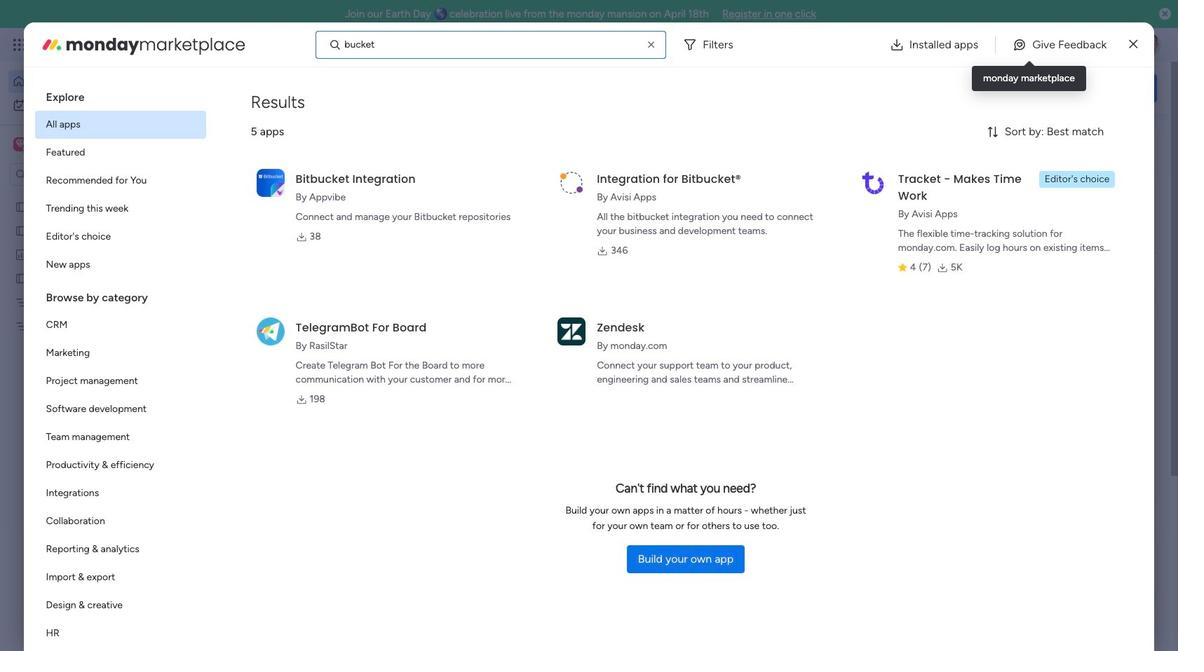 Task type: locate. For each thing, give the bounding box(es) containing it.
1 vertical spatial heading
[[35, 279, 206, 312]]

2 heading from the top
[[35, 279, 206, 312]]

2 image
[[971, 29, 984, 45]]

1 vertical spatial public board image
[[15, 272, 28, 285]]

monday marketplace image right invite members icon
[[1022, 38, 1036, 52]]

workspace selection element
[[13, 136, 117, 154]]

see plans image
[[233, 37, 245, 53]]

heading
[[35, 79, 206, 111], [35, 279, 206, 312]]

search everything image
[[1057, 38, 1071, 52]]

v2 bolt switch image
[[1068, 80, 1076, 96]]

public board image up public board icon
[[15, 200, 28, 213]]

monday marketplace image right the 'select product' image at the left top
[[40, 33, 63, 56]]

update feed image
[[961, 38, 975, 52]]

list box
[[35, 79, 206, 652], [0, 192, 179, 527]]

public board image down public dashboard image
[[15, 272, 28, 285]]

check circle image
[[968, 178, 977, 188]]

0 vertical spatial public board image
[[15, 200, 28, 213]]

monday marketplace image
[[40, 33, 63, 56], [1022, 38, 1036, 52]]

workspace image
[[13, 137, 27, 152], [16, 137, 25, 152]]

Search in workspace field
[[29, 167, 117, 183]]

public board image
[[15, 200, 28, 213], [15, 272, 28, 285]]

terry turtle image
[[1140, 34, 1162, 56]]

option
[[8, 70, 171, 93], [8, 94, 171, 116], [35, 111, 206, 139], [35, 139, 206, 167], [35, 167, 206, 195], [0, 194, 179, 197], [35, 195, 206, 223], [35, 223, 206, 251], [35, 251, 206, 279], [35, 312, 206, 340], [35, 340, 206, 368], [35, 368, 206, 396], [35, 396, 206, 424], [35, 424, 206, 452], [35, 452, 206, 480], [35, 480, 206, 508], [35, 508, 206, 536], [35, 536, 206, 564], [35, 564, 206, 592], [35, 592, 206, 620], [35, 620, 206, 648]]

app logo image
[[257, 169, 285, 197], [558, 169, 586, 197], [859, 169, 887, 197], [257, 318, 285, 346], [558, 318, 586, 346]]

0 vertical spatial heading
[[35, 79, 206, 111]]



Task type: describe. For each thing, give the bounding box(es) containing it.
select product image
[[13, 38, 27, 52]]

invite members image
[[991, 38, 1005, 52]]

help center element
[[947, 607, 1158, 652]]

2 workspace image from the left
[[16, 137, 25, 152]]

help image
[[1088, 38, 1102, 52]]

circle o image
[[968, 231, 977, 242]]

1 workspace image from the left
[[13, 137, 27, 152]]

1 heading from the top
[[35, 79, 206, 111]]

getting started element
[[947, 539, 1158, 596]]

2 public board image from the top
[[15, 272, 28, 285]]

public board image
[[15, 224, 28, 237]]

notifications image
[[930, 38, 944, 52]]

dapulse x slim image
[[1137, 130, 1154, 147]]

public dashboard image
[[15, 248, 28, 261]]

1 public board image from the top
[[15, 200, 28, 213]]

v2 user feedback image
[[959, 80, 969, 96]]

dapulse x slim image
[[1130, 36, 1138, 53]]

1 horizontal spatial monday marketplace image
[[1022, 38, 1036, 52]]

quick search results list box
[[217, 159, 914, 517]]

0 horizontal spatial monday marketplace image
[[40, 33, 63, 56]]



Task type: vqa. For each thing, say whether or not it's contained in the screenshot.
bottommost Priority FIELD
no



